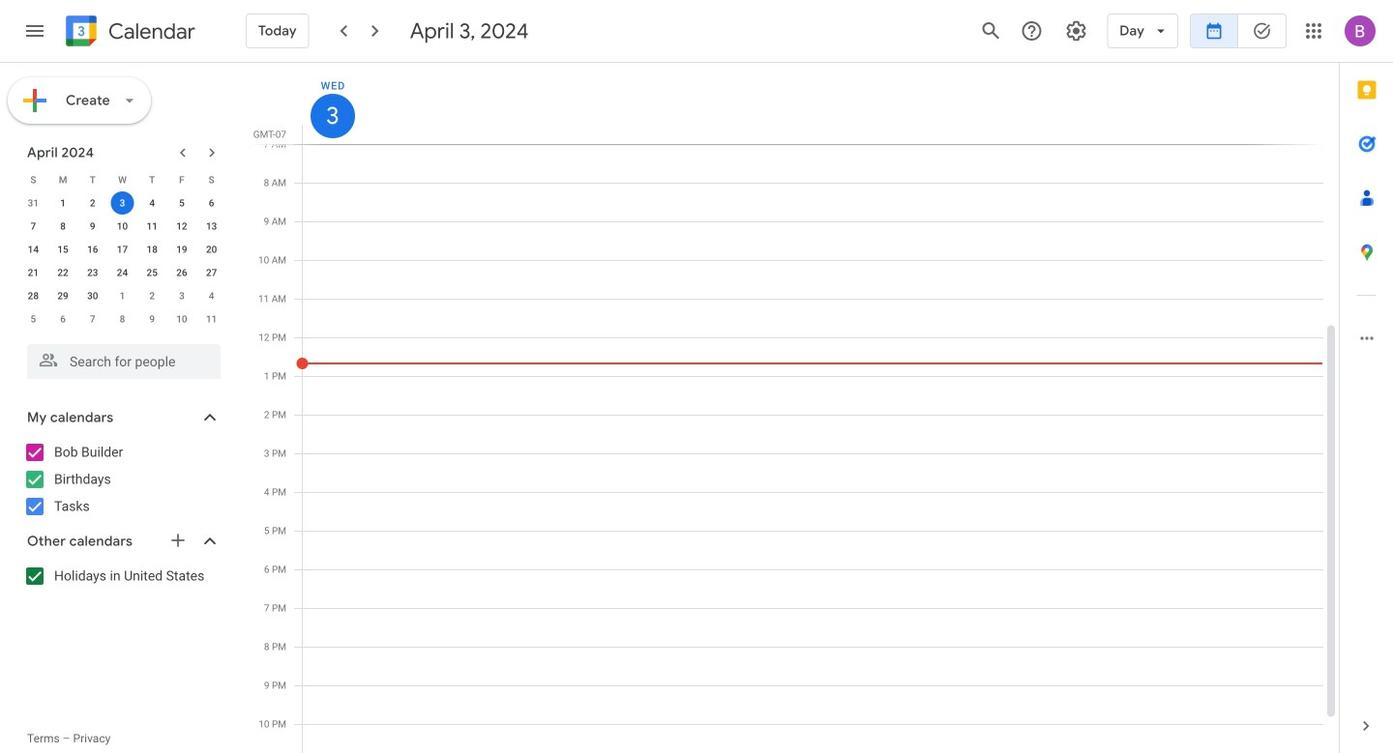 Task type: locate. For each thing, give the bounding box(es) containing it.
12 element
[[170, 215, 193, 238]]

23 element
[[81, 261, 104, 285]]

heading
[[105, 20, 195, 43]]

add other calendars image
[[168, 531, 188, 551]]

3 row from the top
[[18, 215, 226, 238]]

march 31 element
[[22, 192, 45, 215]]

may 4 element
[[200, 285, 223, 308]]

25 element
[[141, 261, 164, 285]]

9 element
[[81, 215, 104, 238]]

main drawer image
[[23, 19, 46, 43]]

row
[[18, 168, 226, 192], [18, 192, 226, 215], [18, 215, 226, 238], [18, 238, 226, 261], [18, 261, 226, 285], [18, 285, 226, 308], [18, 308, 226, 331]]

row group
[[18, 192, 226, 331]]

11 element
[[141, 215, 164, 238]]

cell inside april 2024 grid
[[108, 192, 137, 215]]

24 element
[[111, 261, 134, 285]]

8 element
[[51, 215, 75, 238]]

5 element
[[170, 192, 193, 215]]

27 element
[[200, 261, 223, 285]]

may 7 element
[[81, 308, 104, 331]]

cell
[[108, 192, 137, 215]]

26 element
[[170, 261, 193, 285]]

3, today element
[[111, 192, 134, 215]]

Search for people text field
[[39, 345, 209, 379]]

None search field
[[0, 337, 240, 379]]

may 10 element
[[170, 308, 193, 331]]

30 element
[[81, 285, 104, 308]]

column header
[[302, 63, 1324, 144]]

7 element
[[22, 215, 45, 238]]

tab list
[[1341, 63, 1394, 700]]

13 element
[[200, 215, 223, 238]]

grid
[[248, 63, 1340, 754]]



Task type: vqa. For each thing, say whether or not it's contained in the screenshot.
'3' element
no



Task type: describe. For each thing, give the bounding box(es) containing it.
17 element
[[111, 238, 134, 261]]

wednesday, april 3, today element
[[311, 94, 355, 138]]

7 row from the top
[[18, 308, 226, 331]]

4 element
[[141, 192, 164, 215]]

14 element
[[22, 238, 45, 261]]

2 element
[[81, 192, 104, 215]]

may 11 element
[[200, 308, 223, 331]]

may 3 element
[[170, 285, 193, 308]]

heading inside "calendar" "element"
[[105, 20, 195, 43]]

4 row from the top
[[18, 238, 226, 261]]

6 element
[[200, 192, 223, 215]]

16 element
[[81, 238, 104, 261]]

april 2024 grid
[[18, 168, 226, 331]]

20 element
[[200, 238, 223, 261]]

2 row from the top
[[18, 192, 226, 215]]

21 element
[[22, 261, 45, 285]]

22 element
[[51, 261, 75, 285]]

18 element
[[141, 238, 164, 261]]

6 row from the top
[[18, 285, 226, 308]]

calendar element
[[62, 12, 195, 54]]

15 element
[[51, 238, 75, 261]]

may 1 element
[[111, 285, 134, 308]]

may 9 element
[[141, 308, 164, 331]]

may 6 element
[[51, 308, 75, 331]]

5 row from the top
[[18, 261, 226, 285]]

may 5 element
[[22, 308, 45, 331]]

29 element
[[51, 285, 75, 308]]

may 8 element
[[111, 308, 134, 331]]

19 element
[[170, 238, 193, 261]]

my calendars list
[[4, 437, 240, 523]]

28 element
[[22, 285, 45, 308]]

may 2 element
[[141, 285, 164, 308]]

10 element
[[111, 215, 134, 238]]

settings menu image
[[1065, 19, 1088, 43]]

1 element
[[51, 192, 75, 215]]

1 row from the top
[[18, 168, 226, 192]]



